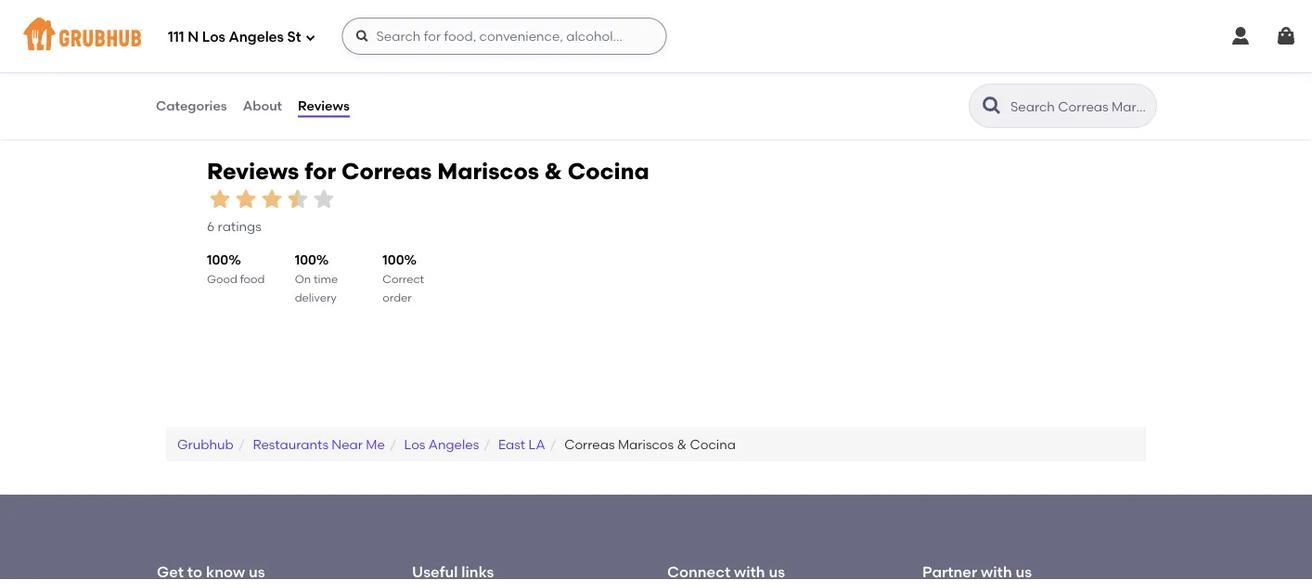Task type: locate. For each thing, give the bounding box(es) containing it.
reviews
[[298, 98, 350, 114], [207, 158, 299, 185]]

1 vertical spatial angeles
[[429, 436, 479, 452]]

good
[[207, 272, 237, 286]]

100 inside 100 correct order
[[383, 252, 404, 268]]

100 good food
[[207, 252, 265, 286]]

1 horizontal spatial ratings
[[423, 19, 467, 35]]

restaurants near me
[[253, 436, 385, 452]]

ratings right 1650
[[423, 19, 467, 35]]

&
[[545, 158, 563, 185], [677, 436, 687, 452]]

0 vertical spatial ratings
[[423, 19, 467, 35]]

ratings
[[423, 19, 467, 35], [218, 219, 262, 234]]

main navigation navigation
[[0, 0, 1313, 72]]

100 up the good
[[207, 252, 229, 268]]

correas
[[342, 158, 432, 185], [565, 436, 615, 452]]

reviews inside 'button'
[[298, 98, 350, 114]]

100 inside 100 on time delivery
[[295, 252, 316, 268]]

0 horizontal spatial angeles
[[229, 29, 284, 46]]

1 horizontal spatial mariscos
[[618, 436, 674, 452]]

1 horizontal spatial los
[[404, 436, 426, 452]]

1 vertical spatial correas
[[565, 436, 615, 452]]

angeles
[[229, 29, 284, 46], [429, 436, 479, 452]]

0 vertical spatial mariscos
[[437, 158, 539, 185]]

0 horizontal spatial cocina
[[568, 158, 650, 185]]

correas mariscos & cocina
[[565, 436, 736, 452]]

cocina
[[568, 158, 650, 185], [690, 436, 736, 452]]

Search for food, convenience, alcohol... search field
[[342, 18, 667, 55]]

los right n
[[202, 29, 225, 46]]

1 100 from the left
[[207, 252, 229, 268]]

1 vertical spatial reviews
[[207, 158, 299, 185]]

angeles left east
[[429, 436, 479, 452]]

0.61 mi
[[514, 16, 551, 29]]

svg image
[[1230, 25, 1252, 47], [1276, 25, 1298, 47], [355, 29, 370, 44], [305, 32, 316, 43]]

2 horizontal spatial 100
[[383, 252, 404, 268]]

reviews right 'about' at the top left of the page
[[298, 98, 350, 114]]

1 horizontal spatial 100
[[295, 252, 316, 268]]

100 inside 100 good food
[[207, 252, 229, 268]]

ratings right 6
[[218, 219, 262, 234]]

1 vertical spatial los
[[404, 436, 426, 452]]

mariscos
[[437, 158, 539, 185], [618, 436, 674, 452]]

star icon image
[[207, 186, 233, 212], [233, 186, 259, 212], [259, 186, 285, 212], [285, 186, 311, 212], [285, 186, 311, 212], [311, 186, 337, 212]]

correas right for
[[342, 158, 432, 185]]

1 horizontal spatial &
[[677, 436, 687, 452]]

reviews button
[[297, 72, 351, 139]]

0 vertical spatial correas
[[342, 158, 432, 185]]

111
[[168, 29, 184, 46]]

1 vertical spatial ratings
[[218, 219, 262, 234]]

100 for 100 good food
[[207, 252, 229, 268]]

reviews up the 6 ratings
[[207, 158, 299, 185]]

0 horizontal spatial 100
[[207, 252, 229, 268]]

food
[[240, 272, 265, 286]]

0 vertical spatial angeles
[[229, 29, 284, 46]]

on
[[295, 272, 311, 286]]

0 horizontal spatial mariscos
[[437, 158, 539, 185]]

la
[[529, 436, 545, 452]]

0 horizontal spatial los
[[202, 29, 225, 46]]

correas right la
[[565, 436, 615, 452]]

0 horizontal spatial correas
[[342, 158, 432, 185]]

los right the me
[[404, 436, 426, 452]]

111 n los angeles st
[[168, 29, 301, 46]]

1650
[[392, 19, 420, 35]]

0 vertical spatial cocina
[[568, 158, 650, 185]]

0 horizontal spatial ratings
[[218, 219, 262, 234]]

ratings for 1.01
[[423, 19, 467, 35]]

1 vertical spatial &
[[677, 436, 687, 452]]

100 up "correct"
[[383, 252, 404, 268]]

100
[[207, 252, 229, 268], [295, 252, 316, 268], [383, 252, 404, 268]]

0 vertical spatial los
[[202, 29, 225, 46]]

1 horizontal spatial angeles
[[429, 436, 479, 452]]

0 horizontal spatial &
[[545, 158, 563, 185]]

angeles left st
[[229, 29, 284, 46]]

n
[[188, 29, 199, 46]]

3 100 from the left
[[383, 252, 404, 268]]

time
[[314, 272, 338, 286]]

1 vertical spatial cocina
[[690, 436, 736, 452]]

2 100 from the left
[[295, 252, 316, 268]]

categories button
[[155, 72, 228, 139]]

0 vertical spatial reviews
[[298, 98, 350, 114]]

order
[[383, 291, 412, 305]]

1 vertical spatial mariscos
[[618, 436, 674, 452]]

100 up on
[[295, 252, 316, 268]]

los
[[202, 29, 225, 46], [404, 436, 426, 452]]

1650 ratings
[[392, 19, 467, 35]]



Task type: describe. For each thing, give the bounding box(es) containing it.
0 vertical spatial &
[[545, 158, 563, 185]]

ratings for reviews for correas mariscos & cocina
[[218, 219, 262, 234]]

reviews for reviews for correas mariscos & cocina
[[207, 158, 299, 185]]

1.01
[[182, 16, 200, 29]]

about button
[[242, 72, 283, 139]]

st
[[287, 29, 301, 46]]

east la link
[[498, 436, 545, 452]]

100 for 100 correct order
[[383, 252, 404, 268]]

grubhub
[[177, 436, 234, 452]]

reviews for correas mariscos & cocina
[[207, 158, 650, 185]]

1 horizontal spatial cocina
[[690, 436, 736, 452]]

mi
[[537, 16, 551, 29]]

about
[[243, 98, 282, 114]]

east
[[498, 436, 526, 452]]

delivery
[[295, 291, 337, 305]]

angeles inside main navigation navigation
[[229, 29, 284, 46]]

near
[[332, 436, 363, 452]]

6
[[207, 219, 215, 234]]

restaurants
[[253, 436, 329, 452]]

reviews for reviews
[[298, 98, 350, 114]]

los angeles
[[404, 436, 479, 452]]

6 ratings
[[207, 219, 262, 234]]

los angeles link
[[404, 436, 479, 452]]

los inside main navigation navigation
[[202, 29, 225, 46]]

for
[[305, 158, 336, 185]]

100 for 100 on time delivery
[[295, 252, 316, 268]]

categories
[[156, 98, 227, 114]]

100 correct order
[[383, 252, 424, 305]]

1 horizontal spatial correas
[[565, 436, 615, 452]]

100 on time delivery
[[295, 252, 338, 305]]

grubhub link
[[177, 436, 234, 452]]

Search Correas Mariscos & Cocina  search field
[[1009, 97, 1151, 115]]

restaurants near me link
[[253, 436, 385, 452]]

search icon image
[[981, 95, 1004, 117]]

0.61
[[514, 16, 534, 29]]

correct
[[383, 272, 424, 286]]

east la
[[498, 436, 545, 452]]

me
[[366, 436, 385, 452]]



Task type: vqa. For each thing, say whether or not it's contained in the screenshot.
Me
yes



